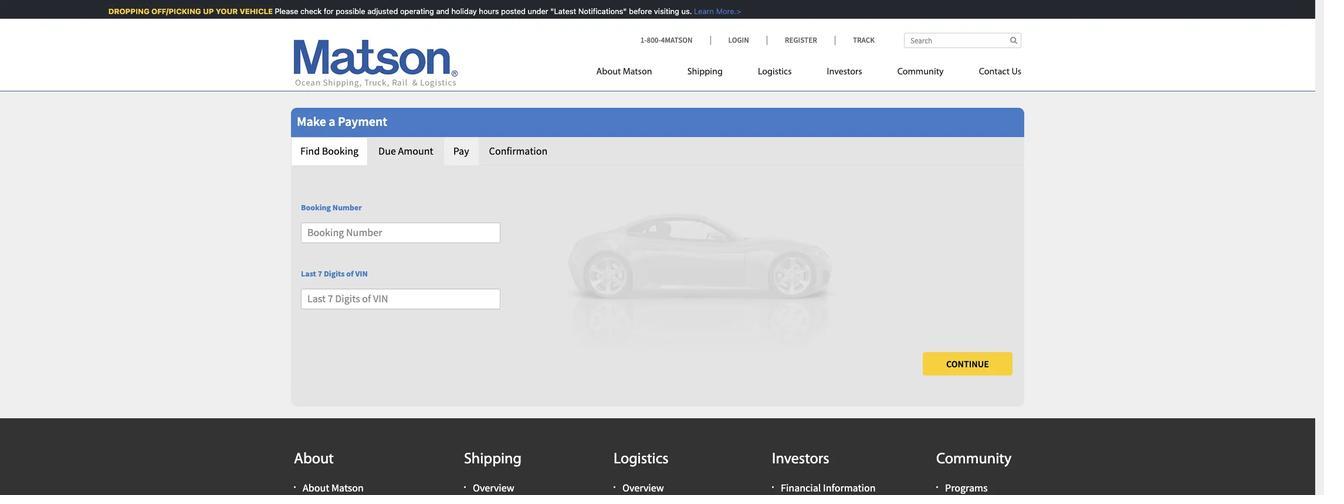 Task type: vqa. For each thing, say whether or not it's contained in the screenshot.


Task type: describe. For each thing, give the bounding box(es) containing it.
7
[[318, 269, 322, 279]]

contact
[[979, 67, 1010, 77]]

last
[[301, 269, 316, 279]]

a
[[329, 113, 335, 130]]

up
[[199, 6, 210, 16]]

pay link
[[444, 137, 479, 165]]

Last 7 Digits of VIN text field
[[301, 289, 501, 310]]

due amount link
[[369, 137, 443, 165]]

vehicle
[[236, 6, 269, 16]]

vin
[[355, 269, 368, 279]]

search image
[[1011, 36, 1018, 44]]

confirmation
[[489, 144, 548, 158]]

1-800-4matson
[[641, 35, 693, 45]]

1-
[[641, 35, 647, 45]]

booking inside find booking link
[[322, 144, 359, 158]]

overview link for logistics
[[623, 482, 664, 495]]

hours
[[475, 6, 495, 16]]

find
[[300, 144, 320, 158]]

due amount
[[379, 144, 434, 158]]

login
[[729, 35, 749, 45]]

1 vertical spatial booking
[[301, 203, 331, 213]]

before
[[625, 6, 648, 16]]

please
[[271, 6, 294, 16]]

of
[[346, 269, 354, 279]]

visiting
[[650, 6, 675, 16]]

track link
[[835, 35, 875, 45]]

contact us link
[[962, 62, 1022, 86]]

under
[[524, 6, 544, 16]]

about matson inside top menu navigation
[[597, 67, 652, 77]]

adjusted
[[363, 6, 394, 16]]

us.
[[678, 6, 688, 16]]

logistics link
[[741, 62, 810, 86]]

1 vertical spatial about matson link
[[303, 482, 364, 495]]

2 vertical spatial about
[[303, 482, 329, 495]]

for
[[320, 6, 330, 16]]

posted
[[497, 6, 522, 16]]

possible
[[332, 6, 361, 16]]

0 horizontal spatial about matson
[[303, 482, 364, 495]]

0 vertical spatial about matson link
[[597, 62, 670, 86]]

overview for shipping
[[473, 482, 515, 495]]

logistics inside top menu navigation
[[758, 67, 792, 77]]

4matson
[[661, 35, 693, 45]]

1 vertical spatial investors
[[772, 452, 830, 468]]

and
[[432, 6, 445, 16]]

overview for logistics
[[623, 482, 664, 495]]

operating
[[396, 6, 430, 16]]

booking number
[[301, 203, 362, 213]]

last 7 digits of vin
[[301, 269, 368, 279]]



Task type: locate. For each thing, give the bounding box(es) containing it.
1 vertical spatial about
[[294, 452, 334, 468]]

track
[[853, 35, 875, 45]]

contact us
[[979, 67, 1022, 77]]

community up programs link
[[937, 452, 1012, 468]]

None search field
[[904, 33, 1022, 48]]

0 vertical spatial community
[[898, 67, 944, 77]]

0 horizontal spatial overview link
[[473, 482, 515, 495]]

overview link
[[473, 482, 515, 495], [623, 482, 664, 495]]

find booking link
[[291, 137, 368, 165]]

confirmation link
[[480, 137, 557, 165]]

login link
[[710, 35, 767, 45]]

your
[[212, 6, 234, 16]]

learn more.> link
[[688, 6, 737, 16]]

us
[[1012, 67, 1022, 77]]

payment
[[338, 113, 387, 130]]

amount
[[398, 144, 434, 158]]

overview
[[473, 482, 515, 495], [623, 482, 664, 495]]

booking
[[322, 144, 359, 158], [301, 203, 331, 213]]

None submit
[[923, 353, 1013, 376]]

information
[[823, 482, 876, 495]]

0 horizontal spatial logistics
[[614, 452, 669, 468]]

1 horizontal spatial shipping
[[688, 67, 723, 77]]

top menu navigation
[[597, 62, 1022, 86]]

Booking Number text field
[[301, 223, 501, 244]]

1 vertical spatial community
[[937, 452, 1012, 468]]

investors
[[827, 67, 863, 77], [772, 452, 830, 468]]

financial information
[[781, 482, 876, 495]]

more.>
[[712, 6, 737, 16]]

2 overview from the left
[[623, 482, 664, 495]]

1 overview link from the left
[[473, 482, 515, 495]]

2 overview link from the left
[[623, 482, 664, 495]]

digits
[[324, 269, 345, 279]]

financial
[[781, 482, 821, 495]]

dropping off/picking up your vehicle please check for possible adjusted operating and holiday hours posted under "latest notifications" before visiting us. learn more.>
[[104, 6, 737, 16]]

0 horizontal spatial shipping
[[464, 452, 522, 468]]

shipping inside shipping link
[[688, 67, 723, 77]]

register link
[[767, 35, 835, 45]]

0 vertical spatial shipping
[[688, 67, 723, 77]]

pay
[[453, 144, 469, 158]]

investors down track link
[[827, 67, 863, 77]]

booking down make a payment on the top left of the page
[[322, 144, 359, 158]]

1 vertical spatial about matson
[[303, 482, 364, 495]]

1-800-4matson link
[[641, 35, 710, 45]]

find booking
[[300, 144, 359, 158]]

community
[[898, 67, 944, 77], [937, 452, 1012, 468]]

check
[[296, 6, 318, 16]]

investors up financial
[[772, 452, 830, 468]]

community link
[[880, 62, 962, 86]]

0 horizontal spatial about matson link
[[303, 482, 364, 495]]

logistics
[[758, 67, 792, 77], [614, 452, 669, 468]]

1 vertical spatial matson
[[332, 482, 364, 495]]

1 horizontal spatial about matson link
[[597, 62, 670, 86]]

Search search field
[[904, 33, 1022, 48]]

community down the search search field
[[898, 67, 944, 77]]

1 vertical spatial shipping
[[464, 452, 522, 468]]

financial information link
[[781, 482, 876, 495]]

1 overview from the left
[[473, 482, 515, 495]]

holiday
[[447, 6, 473, 16]]

matson inside top menu navigation
[[623, 67, 652, 77]]

make a payment
[[297, 113, 387, 130]]

notifications"
[[574, 6, 623, 16]]

0 vertical spatial investors
[[827, 67, 863, 77]]

about
[[597, 67, 621, 77], [294, 452, 334, 468], [303, 482, 329, 495]]

due
[[379, 144, 396, 158]]

about matson
[[597, 67, 652, 77], [303, 482, 364, 495]]

1 horizontal spatial matson
[[623, 67, 652, 77]]

0 vertical spatial about matson
[[597, 67, 652, 77]]

0 vertical spatial logistics
[[758, 67, 792, 77]]

programs link
[[945, 482, 988, 495]]

overview link for shipping
[[473, 482, 515, 495]]

learn
[[690, 6, 710, 16]]

0 vertical spatial matson
[[623, 67, 652, 77]]

800-
[[647, 35, 661, 45]]

0 horizontal spatial matson
[[332, 482, 364, 495]]

1 horizontal spatial about matson
[[597, 67, 652, 77]]

1 horizontal spatial overview
[[623, 482, 664, 495]]

programs
[[945, 482, 988, 495]]

footer
[[0, 419, 1316, 496]]

blue matson logo with ocean, shipping, truck, rail and logistics written beneath it. image
[[294, 40, 458, 88]]

about inside top menu navigation
[[597, 67, 621, 77]]

investors inside top menu navigation
[[827, 67, 863, 77]]

footer containing about
[[0, 419, 1316, 496]]

1 horizontal spatial logistics
[[758, 67, 792, 77]]

0 horizontal spatial overview
[[473, 482, 515, 495]]

0 vertical spatial booking
[[322, 144, 359, 158]]

0 vertical spatial about
[[597, 67, 621, 77]]

community inside 'link'
[[898, 67, 944, 77]]

investors link
[[810, 62, 880, 86]]

shipping link
[[670, 62, 741, 86]]

make
[[297, 113, 326, 130]]

shipping
[[688, 67, 723, 77], [464, 452, 522, 468]]

number
[[333, 203, 362, 213]]

1 horizontal spatial overview link
[[623, 482, 664, 495]]

"latest
[[547, 6, 572, 16]]

1 vertical spatial logistics
[[614, 452, 669, 468]]

off/picking
[[147, 6, 197, 16]]

dropping
[[104, 6, 145, 16]]

matson
[[623, 67, 652, 77], [332, 482, 364, 495]]

about matson link
[[597, 62, 670, 86], [303, 482, 364, 495]]

booking left number
[[301, 203, 331, 213]]

register
[[785, 35, 817, 45]]



